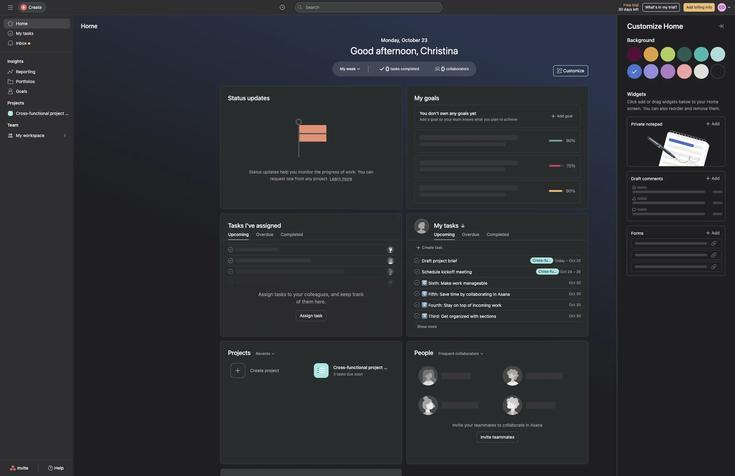 Task type: vqa. For each thing, say whether or not it's contained in the screenshot.
any inside Status Updates Help You Monitor The Progress Of Work. You Can Request One From Any Project.
yes



Task type: locate. For each thing, give the bounding box(es) containing it.
completed image left '6️⃣'
[[413, 279, 421, 286]]

90% up 75% on the top of page
[[566, 138, 576, 143]]

of left them
[[296, 299, 301, 304]]

1 completed checkbox from the top
[[413, 257, 421, 264]]

1 horizontal spatial create
[[422, 245, 434, 250]]

with
[[470, 314, 479, 319]]

here.
[[315, 299, 326, 304]]

teammates
[[474, 423, 496, 428], [493, 434, 515, 440]]

plan inside projects element
[[65, 111, 74, 116]]

0 vertical spatial create
[[29, 5, 42, 10]]

0 vertical spatial completed checkbox
[[413, 257, 421, 264]]

see details, my workspace image
[[63, 134, 67, 137]]

2 completed image from the top
[[413, 290, 421, 297]]

2 completed checkbox from the top
[[413, 290, 421, 297]]

collaborators right frequent
[[456, 351, 479, 356]]

1 horizontal spatial completed
[[487, 232, 509, 237]]

oct for 4️⃣ fourth: stay on top of incoming work
[[569, 302, 575, 307]]

completed checkbox left 4️⃣
[[413, 301, 421, 308]]

2 completed from the left
[[487, 232, 509, 237]]

reporting
[[16, 69, 35, 74]]

any inside you don't own any goals yet add a goal so your team knows what you plan to achieve
[[450, 111, 457, 116]]

2 vertical spatial add button
[[702, 228, 724, 239]]

0 for collaborators
[[441, 65, 445, 72]]

collaborators
[[446, 67, 469, 71], [456, 351, 479, 356]]

my down team
[[16, 133, 22, 138]]

completed image for 6️⃣
[[413, 279, 421, 286]]

Completed checkbox
[[413, 257, 421, 264], [413, 290, 421, 297]]

background option group
[[627, 47, 725, 81]]

goal
[[565, 114, 573, 118], [431, 117, 438, 122]]

0 horizontal spatial 0
[[386, 65, 389, 72]]

0 vertical spatial can
[[652, 106, 659, 111]]

completed image
[[413, 257, 421, 264], [413, 290, 421, 297], [413, 301, 421, 308]]

cross- inside cross-functional project plan 3 tasks due soon
[[333, 365, 347, 370]]

upcoming button down tasks at the left top of page
[[228, 232, 249, 240]]

project for cross-functional project plan 3 tasks due soon
[[369, 365, 383, 370]]

get
[[441, 314, 448, 319]]

task up 'draft project brief' on the bottom right of page
[[435, 245, 443, 250]]

my inside dropdown button
[[340, 67, 345, 71]]

1 vertical spatial completed image
[[413, 290, 421, 297]]

1 horizontal spatial upcoming button
[[434, 232, 455, 240]]

0 horizontal spatial more
[[342, 176, 352, 181]]

0 horizontal spatial overdue button
[[256, 232, 273, 240]]

0 for tasks completed
[[386, 65, 389, 72]]

track
[[353, 292, 364, 297]]

billing
[[694, 5, 705, 10]]

goal inside button
[[565, 114, 573, 118]]

6️⃣
[[422, 280, 427, 286]]

of
[[341, 169, 345, 174], [296, 299, 301, 304], [468, 302, 472, 308]]

and inside "click add or drag widgets below to your home screen. you can also reorder and remove them."
[[685, 106, 692, 111]]

1 horizontal spatial completed button
[[487, 232, 509, 240]]

completed for 2nd upcoming button
[[487, 232, 509, 237]]

completed image down create task button on the right bottom
[[413, 257, 421, 264]]

1 horizontal spatial of
[[341, 169, 345, 174]]

1 completed from the left
[[281, 232, 303, 237]]

add button for comments
[[702, 173, 724, 184]]

create project
[[250, 368, 279, 373]]

completed image for 3️⃣
[[413, 312, 421, 319]]

cross- down projects dropdown button
[[16, 111, 29, 116]]

functional inside cross-functional project plan 3 tasks due soon
[[347, 365, 367, 370]]

you right work.
[[358, 169, 365, 174]]

1 vertical spatial plan
[[491, 117, 499, 122]]

2 vertical spatial invite
[[17, 465, 28, 471]]

3 completed checkbox from the top
[[413, 301, 421, 308]]

1 completed image from the top
[[413, 257, 421, 264]]

completed checkbox down create task button on the right bottom
[[413, 257, 421, 264]]

task down 'here.'
[[314, 313, 323, 318]]

search
[[306, 5, 319, 10]]

to left achieve
[[500, 117, 503, 122]]

0 vertical spatial work
[[453, 280, 462, 286]]

assign inside button
[[300, 313, 313, 318]]

0 vertical spatial my
[[16, 31, 22, 36]]

1 completed checkbox from the top
[[413, 268, 421, 275]]

0 vertical spatial completed image
[[413, 268, 421, 275]]

goals link
[[4, 86, 70, 96]]

can down drag
[[652, 106, 659, 111]]

week
[[346, 67, 356, 71]]

teammates up invite teammates
[[474, 423, 496, 428]]

oct 30 button
[[569, 280, 581, 285], [569, 291, 581, 296], [569, 302, 581, 307], [569, 314, 581, 318]]

1 horizontal spatial –
[[573, 269, 575, 274]]

from
[[295, 176, 304, 181]]

1 vertical spatial completed image
[[413, 279, 421, 286]]

invite inside button
[[481, 434, 491, 440]]

0 horizontal spatial project
[[50, 111, 64, 116]]

1 vertical spatial asana
[[531, 423, 543, 428]]

2 completed checkbox from the top
[[413, 279, 421, 286]]

monday,
[[381, 37, 401, 43]]

1 vertical spatial can
[[366, 169, 373, 174]]

1 vertical spatial assign
[[300, 313, 313, 318]]

completed checkbox left 5️⃣
[[413, 290, 421, 297]]

my tasks link
[[4, 29, 70, 38]]

my goals
[[415, 94, 439, 101]]

1 horizontal spatial project
[[369, 365, 383, 370]]

and
[[685, 106, 692, 111], [331, 292, 339, 297]]

draft left comments
[[631, 176, 641, 181]]

0 left tasks completed
[[386, 65, 389, 72]]

completed image for 5️⃣
[[413, 290, 421, 297]]

0 horizontal spatial can
[[366, 169, 373, 174]]

1 horizontal spatial task
[[435, 245, 443, 250]]

more down work.
[[342, 176, 352, 181]]

so
[[439, 117, 443, 122]]

teammates inside button
[[493, 434, 515, 440]]

upcoming down my tasks in the right top of the page
[[434, 232, 455, 237]]

them.
[[709, 106, 720, 111]]

recents
[[256, 351, 270, 356]]

completed image left 5️⃣
[[413, 290, 421, 297]]

oct for 5️⃣ fifth: save time by collaborating in asana
[[569, 291, 575, 296]]

inbox
[[16, 40, 27, 46]]

0 horizontal spatial and
[[331, 292, 339, 297]]

insights element
[[0, 56, 74, 98]]

2 0 from the left
[[441, 65, 445, 72]]

2 overdue from the left
[[462, 232, 480, 237]]

asana right collaborating
[[498, 291, 510, 297]]

portfolios
[[16, 79, 35, 84]]

2 oct 30 from the top
[[569, 291, 581, 296]]

home inside 'global' element
[[16, 21, 28, 26]]

completed button down i've assigned
[[281, 232, 303, 240]]

0 horizontal spatial goal
[[431, 117, 438, 122]]

colleagues,
[[304, 292, 330, 297]]

cross- for cross-functional project plan
[[16, 111, 29, 116]]

create
[[29, 5, 42, 10], [422, 245, 434, 250]]

create inside create task button
[[422, 245, 434, 250]]

my inside teams element
[[16, 133, 22, 138]]

plan for cross-functional project plan 3 tasks due soon
[[384, 365, 393, 370]]

1 vertical spatial task
[[314, 313, 323, 318]]

you right what
[[484, 117, 490, 122]]

0 horizontal spatial completed button
[[281, 232, 303, 240]]

2 vertical spatial completed image
[[413, 312, 421, 319]]

0 down christina
[[441, 65, 445, 72]]

oct for 6️⃣ sixth: make work manageable
[[569, 280, 575, 285]]

0 horizontal spatial draft
[[422, 258, 432, 263]]

90% down 75% on the top of page
[[566, 188, 576, 193]]

upcoming for 2nd upcoming button
[[434, 232, 455, 237]]

1 horizontal spatial overdue
[[462, 232, 480, 237]]

2 horizontal spatial home
[[707, 99, 719, 104]]

can
[[652, 106, 659, 111], [366, 169, 373, 174]]

2 horizontal spatial invite
[[481, 434, 491, 440]]

draft for draft project brief
[[422, 258, 432, 263]]

can right work.
[[366, 169, 373, 174]]

or
[[647, 99, 651, 104]]

insights button
[[0, 58, 23, 64]]

1 overdue from the left
[[256, 232, 273, 237]]

1 vertical spatial and
[[331, 292, 339, 297]]

organized
[[450, 314, 469, 319]]

1 oct 30 from the top
[[569, 280, 581, 285]]

draft up schedule
[[422, 258, 432, 263]]

2 oct 30 button from the top
[[569, 291, 581, 296]]

0 horizontal spatial task
[[314, 313, 323, 318]]

draft project brief
[[422, 258, 457, 263]]

asana right collaborate
[[531, 423, 543, 428]]

upcoming button
[[228, 232, 249, 240], [434, 232, 455, 240]]

comments
[[642, 176, 663, 181]]

0 horizontal spatial create
[[29, 5, 42, 10]]

projects button
[[0, 100, 24, 106]]

1 horizontal spatial more
[[428, 324, 437, 329]]

1 oct 30 button from the top
[[569, 280, 581, 285]]

upcoming button down my tasks in the right top of the page
[[434, 232, 455, 240]]

0 vertical spatial assign
[[259, 292, 273, 297]]

3 oct 30 from the top
[[569, 302, 581, 307]]

more inside button
[[428, 324, 437, 329]]

3 completed image from the top
[[413, 312, 421, 319]]

2 horizontal spatial plan
[[491, 117, 499, 122]]

my tasks
[[434, 222, 459, 229]]

in
[[659, 5, 662, 10], [493, 291, 497, 297], [526, 423, 529, 428]]

work up the sections
[[492, 302, 502, 308]]

work right make
[[453, 280, 462, 286]]

forms
[[631, 231, 644, 236]]

0 horizontal spatial upcoming
[[228, 232, 249, 237]]

1 horizontal spatial any
[[450, 111, 457, 116]]

history image
[[280, 5, 285, 10]]

1 horizontal spatial cross-
[[333, 365, 347, 370]]

0 vertical spatial you
[[484, 117, 490, 122]]

plan inside cross-functional project plan 3 tasks due soon
[[384, 365, 393, 370]]

to right below
[[692, 99, 696, 104]]

1 horizontal spatial can
[[652, 106, 659, 111]]

tasks inside 'global' element
[[23, 31, 34, 36]]

1 horizontal spatial projects
[[228, 349, 251, 356]]

functional up teams element
[[29, 111, 49, 116]]

75%
[[567, 163, 576, 168]]

my for my workspace
[[16, 133, 22, 138]]

0 horizontal spatial overdue
[[256, 232, 273, 237]]

task for create task
[[435, 245, 443, 250]]

add button
[[702, 118, 724, 129], [702, 173, 724, 184], [702, 228, 724, 239]]

monitor
[[298, 169, 313, 174]]

upcoming down tasks at the left top of page
[[228, 232, 249, 237]]

1 horizontal spatial in
[[526, 423, 529, 428]]

you down or
[[643, 106, 650, 111]]

0 vertical spatial project
[[50, 111, 64, 116]]

4 oct 30 button from the top
[[569, 314, 581, 318]]

1 horizontal spatial overdue button
[[462, 232, 480, 240]]

– right today
[[566, 258, 568, 263]]

0 horizontal spatial cross-
[[16, 111, 29, 116]]

completed checkbox left 3️⃣
[[413, 312, 421, 319]]

2 vertical spatial completed image
[[413, 301, 421, 308]]

2 horizontal spatial of
[[468, 302, 472, 308]]

1 horizontal spatial 0
[[441, 65, 445, 72]]

completed image left 4️⃣
[[413, 301, 421, 308]]

4 completed checkbox from the top
[[413, 312, 421, 319]]

completed button
[[281, 232, 303, 240], [487, 232, 509, 240]]

0 vertical spatial task
[[435, 245, 443, 250]]

1 horizontal spatial assign
[[300, 313, 313, 318]]

2 vertical spatial plan
[[384, 365, 393, 370]]

tasks inside cross-functional project plan 3 tasks due soon
[[337, 372, 346, 377]]

1 vertical spatial draft
[[422, 258, 432, 263]]

1 add button from the top
[[702, 118, 724, 129]]

you up one
[[290, 169, 297, 174]]

can inside status updates help you monitor the progress of work. you can request one from any project.
[[366, 169, 373, 174]]

2 upcoming from the left
[[434, 232, 455, 237]]

assign inside assign tasks to your colleagues, and keep track of them here.
[[259, 292, 273, 297]]

completed button for 2nd upcoming button from the right overdue button
[[281, 232, 303, 240]]

in left my
[[659, 5, 662, 10]]

1 horizontal spatial asana
[[531, 423, 543, 428]]

my workspace link
[[4, 131, 70, 140]]

teammates down invite your teammates to collaborate in asana
[[493, 434, 515, 440]]

tasks
[[228, 222, 244, 229]]

1 horizontal spatial work
[[492, 302, 502, 308]]

oct 30 for 5️⃣ fifth: save time by collaborating in asana
[[569, 291, 581, 296]]

1 overdue button from the left
[[256, 232, 273, 240]]

completed image
[[413, 268, 421, 275], [413, 279, 421, 286], [413, 312, 421, 319]]

0 horizontal spatial home
[[16, 21, 28, 26]]

oct 30 for 6️⃣ sixth: make work manageable
[[569, 280, 581, 285]]

my inside 'global' element
[[16, 31, 22, 36]]

plan for cross-functional project plan
[[65, 111, 74, 116]]

1 horizontal spatial draft
[[631, 176, 641, 181]]

create project link
[[228, 361, 311, 381]]

0 horizontal spatial of
[[296, 299, 301, 304]]

30 for 5️⃣ fifth: save time by collaborating in asana
[[576, 291, 581, 296]]

upcoming
[[228, 232, 249, 237], [434, 232, 455, 237]]

you inside status updates help you monitor the progress of work. you can request one from any project.
[[290, 169, 297, 174]]

keep
[[341, 292, 351, 297]]

my up inbox
[[16, 31, 22, 36]]

completed checkbox for 5️⃣
[[413, 290, 421, 297]]

task
[[435, 245, 443, 250], [314, 313, 323, 318]]

completed down i've assigned
[[281, 232, 303, 237]]

0 horizontal spatial functional
[[29, 111, 49, 116]]

top
[[460, 302, 467, 308]]

christina
[[420, 45, 458, 56]]

0 vertical spatial completed image
[[413, 257, 421, 264]]

collaborators down christina
[[446, 67, 469, 71]]

you inside "click add or drag widgets below to your home screen. you can also reorder and remove them."
[[643, 106, 650, 111]]

1 vertical spatial completed checkbox
[[413, 290, 421, 297]]

of up learn more link
[[341, 169, 345, 174]]

goal inside you don't own any goals yet add a goal so your team knows what you plan to achieve
[[431, 117, 438, 122]]

in right collaborate
[[526, 423, 529, 428]]

1 horizontal spatial plan
[[384, 365, 393, 370]]

0 horizontal spatial you
[[290, 169, 297, 174]]

widgets
[[662, 99, 678, 104]]

completed button down my tasks link
[[487, 232, 509, 240]]

1 vertical spatial my
[[340, 67, 345, 71]]

1 vertical spatial cross-
[[333, 365, 347, 370]]

oct
[[569, 258, 576, 263], [560, 269, 567, 274], [569, 280, 575, 285], [569, 291, 575, 296], [569, 302, 575, 307], [569, 314, 575, 318]]

in right collaborating
[[493, 291, 497, 297]]

1 vertical spatial add button
[[702, 173, 724, 184]]

1 horizontal spatial and
[[685, 106, 692, 111]]

0 vertical spatial teammates
[[474, 423, 496, 428]]

completed checkbox for 3️⃣
[[413, 312, 421, 319]]

assign for assign tasks to your colleagues, and keep track of them here.
[[259, 292, 273, 297]]

to left colleagues,
[[288, 292, 292, 297]]

30 inside "free trial 30 days left"
[[618, 7, 623, 12]]

completed image left 3️⃣
[[413, 312, 421, 319]]

1 vertical spatial 90%
[[566, 188, 576, 193]]

completed image left schedule
[[413, 268, 421, 275]]

0 horizontal spatial you
[[358, 169, 365, 174]]

projects left recents
[[228, 349, 251, 356]]

0 vertical spatial more
[[342, 176, 352, 181]]

1 completed button from the left
[[281, 232, 303, 240]]

30 for 6️⃣ sixth: make work manageable
[[576, 280, 581, 285]]

0 horizontal spatial asana
[[498, 291, 510, 297]]

26
[[576, 269, 581, 274]]

0 vertical spatial functional
[[29, 111, 49, 116]]

your inside "click add or drag widgets below to your home screen. you can also reorder and remove them."
[[697, 99, 706, 104]]

cross- up 3
[[333, 365, 347, 370]]

and down below
[[685, 106, 692, 111]]

oct 30 button for 4️⃣ fourth: stay on top of incoming work
[[569, 302, 581, 307]]

customize button
[[553, 65, 588, 76]]

1 vertical spatial any
[[305, 176, 312, 181]]

knows
[[463, 117, 474, 122]]

2 horizontal spatial project
[[433, 258, 447, 263]]

2 horizontal spatial you
[[643, 106, 650, 111]]

functional inside projects element
[[29, 111, 49, 116]]

click add or drag widgets below to your home screen. you can also reorder and remove them.
[[627, 99, 720, 111]]

create up "home" link
[[29, 5, 42, 10]]

completed checkbox left schedule
[[413, 268, 421, 275]]

my left week
[[340, 67, 345, 71]]

any down monitor
[[305, 176, 312, 181]]

2 completed image from the top
[[413, 279, 421, 286]]

you
[[643, 106, 650, 111], [420, 111, 427, 116], [358, 169, 365, 174]]

functional up soon
[[347, 365, 367, 370]]

you left 'don't'
[[420, 111, 427, 116]]

help button
[[44, 463, 68, 474]]

2 completed button from the left
[[487, 232, 509, 240]]

invite button
[[6, 463, 32, 474]]

projects down goals
[[7, 100, 24, 105]]

free trial 30 days left
[[618, 3, 639, 12]]

– right 24
[[573, 269, 575, 274]]

Completed checkbox
[[413, 268, 421, 275], [413, 279, 421, 286], [413, 301, 421, 308], [413, 312, 421, 319]]

close customization pane image
[[719, 24, 724, 29]]

any up team
[[450, 111, 457, 116]]

0 horizontal spatial upcoming button
[[228, 232, 249, 240]]

create task button
[[415, 243, 444, 252]]

of right top
[[468, 302, 472, 308]]

0 horizontal spatial in
[[493, 291, 497, 297]]

1 completed image from the top
[[413, 268, 421, 275]]

0 vertical spatial and
[[685, 106, 692, 111]]

more right show at right
[[428, 324, 437, 329]]

overdue button
[[256, 232, 273, 240], [462, 232, 480, 240]]

2 add button from the top
[[702, 173, 724, 184]]

3 completed image from the top
[[413, 301, 421, 308]]

4 oct 30 from the top
[[569, 314, 581, 318]]

and left keep
[[331, 292, 339, 297]]

what's in my trial? button
[[643, 3, 680, 12]]

1 0 from the left
[[386, 65, 389, 72]]

6️⃣ sixth: make work manageable
[[422, 280, 488, 286]]

1 upcoming from the left
[[228, 232, 249, 237]]

trial?
[[669, 5, 677, 10]]

info
[[706, 5, 712, 10]]

1 vertical spatial functional
[[347, 365, 367, 370]]

completed checkbox left '6️⃣'
[[413, 279, 421, 286]]

achieve
[[504, 117, 518, 122]]

completed button for overdue button associated with 2nd upcoming button
[[487, 232, 509, 240]]

create inside create dropdown button
[[29, 5, 42, 10]]

any
[[450, 111, 457, 116], [305, 176, 312, 181]]

2 overdue button from the left
[[462, 232, 480, 240]]

completed down my tasks link
[[487, 232, 509, 237]]

project inside cross-functional project plan 3 tasks due soon
[[369, 365, 383, 370]]

0 vertical spatial any
[[450, 111, 457, 116]]

you inside you don't own any goals yet add a goal so your team knows what you plan to achieve
[[420, 111, 427, 116]]

0 vertical spatial in
[[659, 5, 662, 10]]

create up 'draft project brief' on the bottom right of page
[[422, 245, 434, 250]]

0 horizontal spatial completed
[[281, 232, 303, 237]]

portfolios link
[[4, 77, 70, 86]]

0 vertical spatial draft
[[631, 176, 641, 181]]

1 vertical spatial teammates
[[493, 434, 515, 440]]

3 oct 30 button from the top
[[569, 302, 581, 307]]

cross- inside projects element
[[16, 111, 29, 116]]

by
[[460, 291, 465, 297]]

0 vertical spatial 90%
[[566, 138, 576, 143]]



Task type: describe. For each thing, give the bounding box(es) containing it.
completed checkbox for draft
[[413, 257, 421, 264]]

in inside button
[[659, 5, 662, 10]]

them
[[302, 299, 314, 304]]

manageable
[[463, 280, 488, 286]]

click
[[627, 99, 637, 104]]

assign for assign task
[[300, 313, 313, 318]]

5️⃣
[[422, 291, 427, 297]]

you inside status updates help you monitor the progress of work. you can request one from any project.
[[358, 169, 365, 174]]

collaborators inside dropdown button
[[456, 351, 479, 356]]

people
[[415, 349, 433, 356]]

23
[[422, 37, 428, 43]]

invite for invite your teammates to collaborate in asana
[[453, 423, 463, 428]]

to inside "click add or drag widgets below to your home screen. you can also reorder and remove them."
[[692, 99, 696, 104]]

oct 24 – 26
[[560, 269, 581, 274]]

invite teammates
[[481, 434, 515, 440]]

30 for 4️⃣ fourth: stay on top of incoming work
[[576, 302, 581, 307]]

of inside status updates help you monitor the progress of work. you can request one from any project.
[[341, 169, 345, 174]]

overdue button for 2nd upcoming button
[[462, 232, 480, 240]]

my
[[663, 5, 668, 10]]

widgets
[[627, 91, 646, 97]]

30 for 3️⃣ third: get organized with sections
[[576, 314, 581, 318]]

any inside status updates help you monitor the progress of work. you can request one from any project.
[[305, 176, 312, 181]]

good
[[351, 45, 374, 56]]

assign task
[[300, 313, 323, 318]]

kickoff
[[441, 269, 455, 274]]

can inside "click add or drag widgets below to your home screen. you can also reorder and remove them."
[[652, 106, 659, 111]]

projects inside projects dropdown button
[[7, 100, 24, 105]]

add inside add billing info button
[[687, 5, 693, 10]]

add inside you don't own any goals yet add a goal so your team knows what you plan to achieve
[[420, 117, 427, 122]]

i've assigned
[[245, 222, 281, 229]]

you inside you don't own any goals yet add a goal so your team knows what you plan to achieve
[[484, 117, 490, 122]]

add goal button
[[548, 112, 576, 121]]

schedule
[[422, 269, 440, 274]]

create button
[[18, 2, 46, 12]]

upcoming for 2nd upcoming button from the right
[[228, 232, 249, 237]]

request
[[270, 176, 285, 181]]

2 vertical spatial in
[[526, 423, 529, 428]]

also
[[660, 106, 668, 111]]

schedule kickoff meeting
[[422, 269, 472, 274]]

help
[[280, 169, 289, 174]]

search list box
[[295, 2, 442, 12]]

to inside assign tasks to your colleagues, and keep track of them here.
[[288, 292, 292, 297]]

tasks i've assigned
[[228, 222, 281, 229]]

your inside assign tasks to your colleagues, and keep track of them here.
[[293, 292, 303, 297]]

1 vertical spatial in
[[493, 291, 497, 297]]

1 vertical spatial project
[[433, 258, 447, 263]]

5️⃣ fifth: save time by collaborating in asana
[[422, 291, 510, 297]]

my week button
[[337, 65, 363, 73]]

25
[[577, 258, 581, 263]]

functional for cross-functional project plan 3 tasks due soon
[[347, 365, 367, 370]]

save
[[440, 291, 449, 297]]

to inside you don't own any goals yet add a goal so your team knows what you plan to achieve
[[500, 117, 503, 122]]

your inside you don't own any goals yet add a goal so your team knows what you plan to achieve
[[444, 117, 452, 122]]

reorder
[[669, 106, 684, 111]]

add goal
[[557, 114, 573, 118]]

24
[[568, 269, 572, 274]]

completed checkbox for 6️⃣
[[413, 279, 421, 286]]

days
[[624, 7, 632, 12]]

add billing info button
[[684, 3, 715, 12]]

remove
[[693, 106, 708, 111]]

invite your teammates to collaborate in asana
[[453, 423, 543, 428]]

add
[[638, 99, 646, 104]]

don't
[[428, 111, 439, 116]]

meeting
[[456, 269, 472, 274]]

tasks inside assign tasks to your colleagues, and keep track of them here.
[[275, 292, 286, 297]]

oct 30 button for 3️⃣ third: get organized with sections
[[569, 314, 581, 318]]

completed
[[401, 67, 419, 71]]

home link
[[4, 19, 70, 29]]

oct 30 button for 6️⃣ sixth: make work manageable
[[569, 280, 581, 285]]

work.
[[346, 169, 357, 174]]

hide sidebar image
[[8, 5, 13, 10]]

frequent collaborators button
[[436, 349, 487, 358]]

oct for 3️⃣ third: get organized with sections
[[569, 314, 575, 318]]

0 vertical spatial asana
[[498, 291, 510, 297]]

tasks completed
[[391, 67, 419, 71]]

inbox link
[[4, 38, 70, 48]]

completed image for schedule
[[413, 268, 421, 275]]

4️⃣
[[422, 302, 427, 308]]

completed for 2nd upcoming button from the right
[[281, 232, 303, 237]]

task for assign task
[[314, 313, 323, 318]]

own
[[440, 111, 449, 116]]

the
[[314, 169, 321, 174]]

completed checkbox for schedule
[[413, 268, 421, 275]]

team
[[7, 122, 18, 128]]

invite inside button
[[17, 465, 28, 471]]

cross- for cross-functional project plan 3 tasks due soon
[[333, 365, 347, 370]]

to up invite teammates
[[498, 423, 501, 428]]

completed image for 4️⃣
[[413, 301, 421, 308]]

and inside assign tasks to your colleagues, and keep track of them here.
[[331, 292, 339, 297]]

insights
[[7, 59, 23, 64]]

completed checkbox for 4️⃣
[[413, 301, 421, 308]]

updates
[[263, 169, 279, 174]]

monday, october 23 good afternoon, christina
[[351, 37, 458, 56]]

plan inside you don't own any goals yet add a goal so your team knows what you plan to achieve
[[491, 117, 499, 122]]

my for my tasks
[[16, 31, 22, 36]]

3️⃣ third: get organized with sections
[[422, 314, 496, 319]]

my tasks
[[16, 31, 34, 36]]

project for cross-functional project plan
[[50, 111, 64, 116]]

1 upcoming button from the left
[[228, 232, 249, 240]]

assign task button
[[296, 310, 327, 321]]

my tasks link
[[434, 221, 581, 230]]

global element
[[0, 15, 74, 52]]

0 vertical spatial –
[[566, 258, 568, 263]]

today
[[555, 258, 565, 263]]

overdue for overdue button associated with 2nd upcoming button
[[462, 232, 480, 237]]

frequent
[[439, 351, 455, 356]]

create task
[[422, 245, 443, 250]]

project.
[[313, 176, 329, 181]]

home inside "click add or drag widgets below to your home screen. you can also reorder and remove them."
[[707, 99, 719, 104]]

draft for draft comments
[[631, 176, 641, 181]]

overdue button for 2nd upcoming button from the right
[[256, 232, 273, 240]]

my for my week
[[340, 67, 345, 71]]

functional for cross-functional project plan
[[29, 111, 49, 116]]

projects element
[[0, 98, 74, 120]]

2 upcoming button from the left
[[434, 232, 455, 240]]

on
[[454, 302, 459, 308]]

drag
[[652, 99, 661, 104]]

oct 30 for 3️⃣ third: get organized with sections
[[569, 314, 581, 318]]

completed image for draft
[[413, 257, 421, 264]]

incoming
[[473, 302, 491, 308]]

3 add button from the top
[[702, 228, 724, 239]]

teams element
[[0, 120, 74, 142]]

0 horizontal spatial work
[[453, 280, 462, 286]]

soon
[[355, 372, 363, 377]]

collaborating
[[466, 291, 492, 297]]

more for show more
[[428, 324, 437, 329]]

learn more
[[330, 176, 352, 181]]

reporting link
[[4, 67, 70, 77]]

invite for invite teammates
[[481, 434, 491, 440]]

create for create task
[[422, 245, 434, 250]]

0 vertical spatial collaborators
[[446, 67, 469, 71]]

team button
[[0, 122, 18, 128]]

show
[[417, 324, 427, 329]]

2 90% from the top
[[566, 188, 576, 193]]

workspace
[[23, 133, 44, 138]]

brief
[[448, 258, 457, 263]]

list image
[[318, 367, 325, 374]]

sixth:
[[429, 280, 440, 286]]

add button for notepad
[[702, 118, 724, 129]]

add inside add goal button
[[557, 114, 564, 118]]

1 90% from the top
[[566, 138, 576, 143]]

overdue for 2nd upcoming button from the right overdue button
[[256, 232, 273, 237]]

create for create
[[29, 5, 42, 10]]

help
[[54, 465, 64, 471]]

more for learn more
[[342, 176, 352, 181]]

add billing info
[[687, 5, 712, 10]]

1 vertical spatial –
[[573, 269, 575, 274]]

1 horizontal spatial home
[[81, 22, 97, 29]]

due
[[347, 372, 353, 377]]

show more button
[[415, 323, 440, 331]]

private notepad
[[631, 121, 663, 127]]

team
[[453, 117, 462, 122]]

recents button
[[253, 349, 278, 358]]

oct 30 button for 5️⃣ fifth: save time by collaborating in asana
[[569, 291, 581, 296]]

add profile photo image
[[415, 219, 429, 234]]

cross-functional project plan link
[[4, 109, 74, 118]]

of inside assign tasks to your colleagues, and keep track of them here.
[[296, 299, 301, 304]]

a
[[428, 117, 430, 122]]

oct 30 for 4️⃣ fourth: stay on top of incoming work
[[569, 302, 581, 307]]

1 vertical spatial work
[[492, 302, 502, 308]]

frequent collaborators
[[439, 351, 479, 356]]



